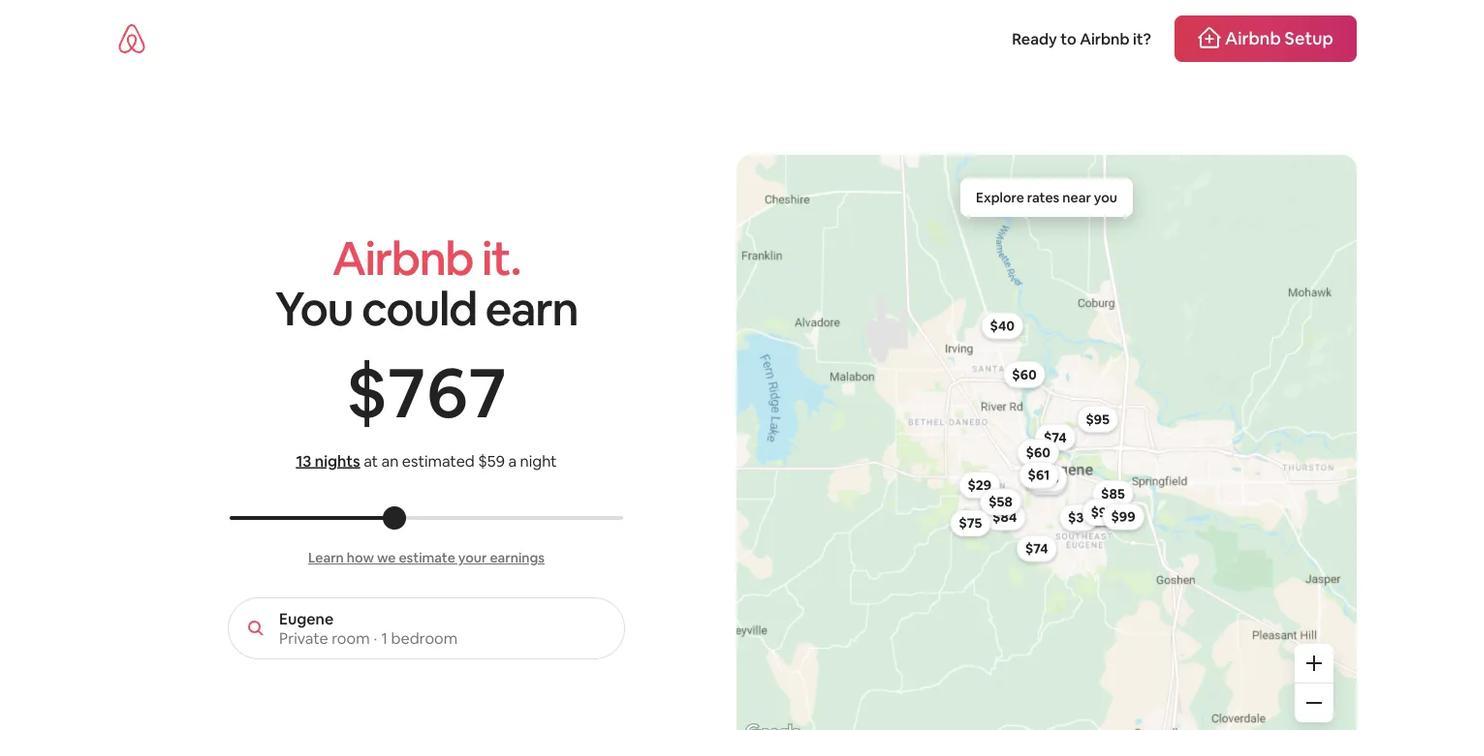 Task type: locate. For each thing, give the bounding box(es) containing it.
1 vertical spatial $60
[[1026, 444, 1050, 462]]

None range field
[[230, 517, 623, 520]]

setup
[[1285, 27, 1333, 50]]

$54 button
[[1026, 468, 1067, 495]]

2 horizontal spatial airbnb
[[1225, 27, 1281, 50]]

7 right $
[[387, 347, 424, 438]]

how
[[347, 549, 374, 567]]

learn
[[308, 549, 344, 567]]

$60 button up $61
[[1017, 439, 1059, 466]]

$74
[[1044, 429, 1067, 446], [1025, 540, 1048, 558]]

zoom in image
[[1306, 656, 1322, 672]]

airbnb it.
[[332, 228, 521, 289]]

0 horizontal spatial airbnb
[[332, 228, 473, 289]]

$61
[[1028, 467, 1050, 484]]

$74 button down $84 button
[[1016, 535, 1057, 562]]

$94
[[1091, 504, 1116, 521], [1091, 504, 1115, 521]]

$60 button
[[1003, 361, 1045, 388], [1017, 439, 1059, 466]]

$45
[[991, 494, 1015, 511]]

$29 button
[[959, 472, 1000, 499]]

2 $94 button from the left
[[1082, 499, 1124, 526]]

estimate
[[399, 549, 455, 567]]

you could earn
[[275, 279, 578, 339]]

nights
[[315, 451, 360, 471]]

near
[[1062, 189, 1091, 206]]

$31
[[1068, 509, 1090, 527]]

zoom out image
[[1306, 696, 1322, 711]]

·
[[374, 628, 377, 648]]

bedroom
[[391, 628, 458, 648]]

$74 for topmost $74 button
[[1044, 429, 1067, 446]]

1 horizontal spatial 7
[[468, 347, 505, 438]]

$60
[[1012, 366, 1037, 384], [1026, 444, 1050, 462]]

2 $94 from the left
[[1091, 504, 1115, 521]]

you
[[1094, 189, 1117, 206]]

learn how we estimate your earnings
[[308, 549, 545, 567]]

1 $94 from the left
[[1091, 504, 1116, 521]]

at
[[364, 451, 378, 471]]

to
[[1060, 29, 1076, 48]]

$40
[[990, 317, 1015, 335]]

7 right 6
[[468, 347, 505, 438]]

1 horizontal spatial airbnb
[[1080, 29, 1130, 48]]

$59
[[478, 451, 505, 471]]

airbnb inside airbnb setup link
[[1225, 27, 1281, 50]]

1 7 from the left
[[387, 347, 424, 438]]

$31 button
[[1059, 505, 1098, 532]]

airbnb setup link
[[1174, 16, 1357, 62]]

we
[[377, 549, 396, 567]]

an
[[381, 451, 399, 471]]

airbnb homepage image
[[116, 23, 147, 54]]

0 horizontal spatial 7
[[387, 347, 424, 438]]

$54
[[1034, 473, 1059, 490]]

explore rates near you
[[976, 189, 1117, 206]]

$74 up $61
[[1044, 429, 1067, 446]]

1 vertical spatial $60 button
[[1017, 439, 1059, 466]]

7
[[387, 347, 424, 438], [468, 347, 505, 438]]

could
[[361, 279, 477, 339]]

$74 button up $61
[[1035, 424, 1075, 451]]

$86 button
[[1081, 498, 1123, 525]]

13 nights at an estimated $59 a night
[[296, 451, 557, 471]]

it.
[[482, 228, 521, 289]]

$60 up $61
[[1026, 444, 1050, 462]]

0 vertical spatial $74
[[1044, 429, 1067, 446]]

your
[[458, 549, 487, 567]]

$74 button
[[1035, 424, 1075, 451], [1016, 535, 1057, 562]]

$58 button
[[1026, 465, 1067, 492], [980, 489, 1021, 516]]

earn
[[485, 279, 578, 339]]

0 horizontal spatial $58
[[989, 494, 1012, 511]]

$60 button down $40
[[1003, 361, 1045, 388]]

$60 down $40
[[1012, 366, 1037, 384]]

1 horizontal spatial $58
[[1035, 470, 1059, 487]]

0 vertical spatial $60 button
[[1003, 361, 1045, 388]]

airbnb
[[1225, 27, 1281, 50], [1080, 29, 1130, 48], [332, 228, 473, 289]]

$94 button
[[1083, 499, 1124, 526], [1082, 499, 1124, 526]]

private
[[279, 628, 328, 648]]

learn how we estimate your earnings button
[[308, 549, 545, 567]]

ready to airbnb it?
[[1012, 29, 1151, 48]]

1 vertical spatial $74
[[1025, 540, 1048, 558]]

1 vertical spatial $58
[[989, 494, 1012, 511]]

estimated
[[402, 451, 475, 471]]

$58
[[1035, 470, 1059, 487], [989, 494, 1012, 511]]

0 vertical spatial $60
[[1012, 366, 1037, 384]]

eugene
[[279, 609, 334, 629]]

explore rates near you button
[[960, 178, 1133, 217]]

$74 down $84 button
[[1025, 540, 1048, 558]]

$99
[[1111, 508, 1136, 526]]

$45 button
[[982, 489, 1023, 516]]



Task type: vqa. For each thing, say whether or not it's contained in the screenshot.
topmost 17
no



Task type: describe. For each thing, give the bounding box(es) containing it.
1 $94 button from the left
[[1083, 499, 1124, 526]]

$75 button
[[950, 510, 991, 537]]

$95 button
[[1077, 406, 1118, 433]]

earnings
[[490, 549, 545, 567]]

13
[[296, 451, 311, 471]]

$95
[[1086, 411, 1110, 428]]

explore
[[976, 189, 1024, 206]]

map region
[[628, 152, 1372, 731]]

it?
[[1133, 29, 1151, 48]]

2 7 from the left
[[468, 347, 505, 438]]

0 horizontal spatial $58 button
[[980, 489, 1021, 516]]

0 vertical spatial $58
[[1035, 470, 1059, 487]]

night
[[520, 451, 557, 471]]

1 horizontal spatial $58 button
[[1026, 465, 1067, 492]]

you
[[275, 279, 353, 339]]

0 vertical spatial $74 button
[[1035, 424, 1075, 451]]

$60 for the bottom $60 button
[[1026, 444, 1050, 462]]

1 vertical spatial $74 button
[[1016, 535, 1057, 562]]

$84 button
[[984, 504, 1026, 531]]

$99 button
[[1102, 504, 1144, 531]]

google image
[[741, 721, 805, 731]]

$ 7 6 7
[[346, 347, 505, 438]]

airbnb for airbnb setup
[[1225, 27, 1281, 50]]

$94 for 2nd "$94" button from the right
[[1091, 504, 1116, 521]]

a
[[508, 451, 517, 471]]

$29
[[968, 477, 992, 494]]

$74 for the bottommost $74 button
[[1025, 540, 1048, 558]]

ready
[[1012, 29, 1057, 48]]

$85 button
[[1092, 480, 1134, 508]]

$75
[[959, 515, 982, 532]]

airbnb setup
[[1225, 27, 1333, 50]]

$45 $86
[[991, 494, 1115, 520]]

13 nights button
[[296, 451, 360, 472]]

room
[[332, 628, 370, 648]]

$40 button
[[981, 313, 1023, 340]]

$
[[346, 347, 385, 438]]

$86
[[1090, 502, 1115, 520]]

eugene private room · 1 bedroom
[[279, 609, 458, 648]]

6
[[426, 347, 466, 438]]

airbnb for airbnb it.
[[332, 228, 473, 289]]

$84
[[992, 509, 1017, 526]]

rates
[[1027, 189, 1060, 206]]

$94 for first "$94" button from the right
[[1091, 504, 1115, 521]]

$85
[[1101, 485, 1125, 503]]

1
[[381, 628, 388, 648]]

$60 for the topmost $60 button
[[1012, 366, 1037, 384]]

$61 button
[[1019, 462, 1059, 489]]



